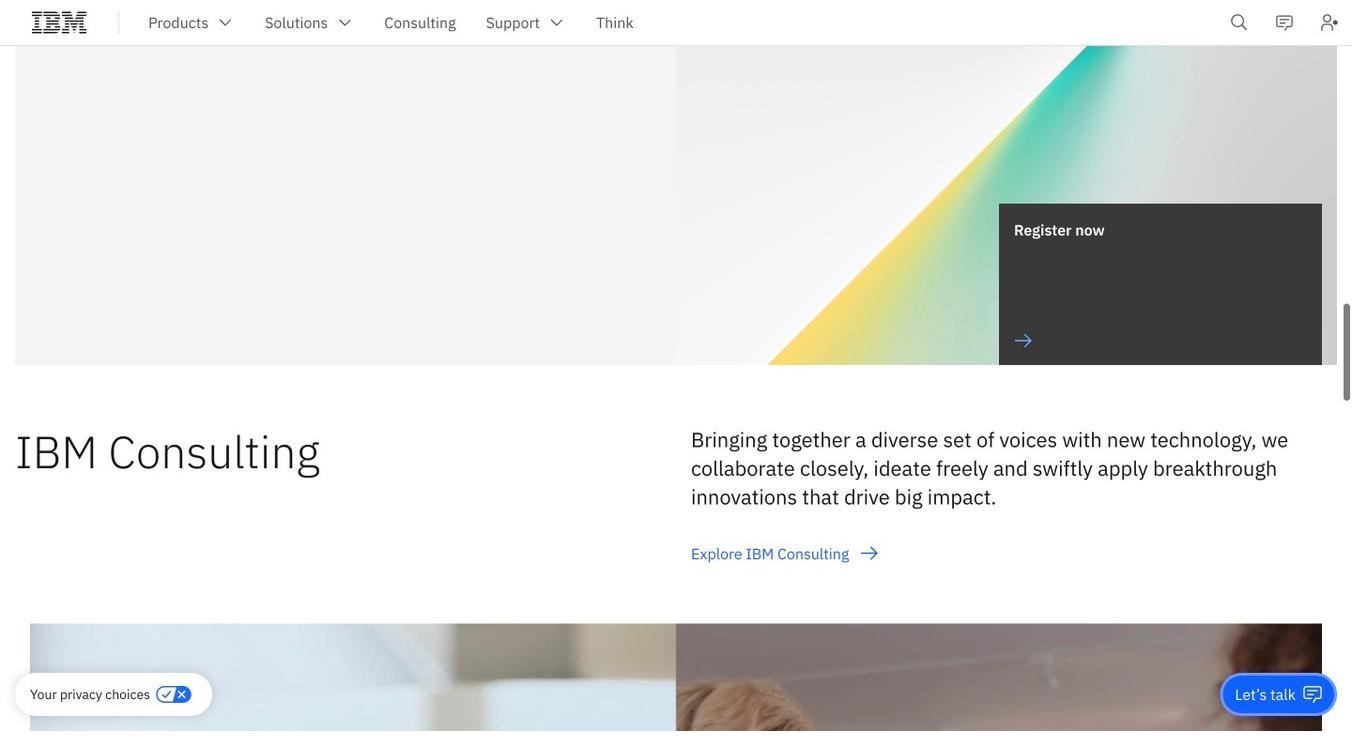Task type: describe. For each thing, give the bounding box(es) containing it.
let's talk element
[[1235, 685, 1296, 705]]

your privacy choices element
[[30, 685, 150, 705]]



